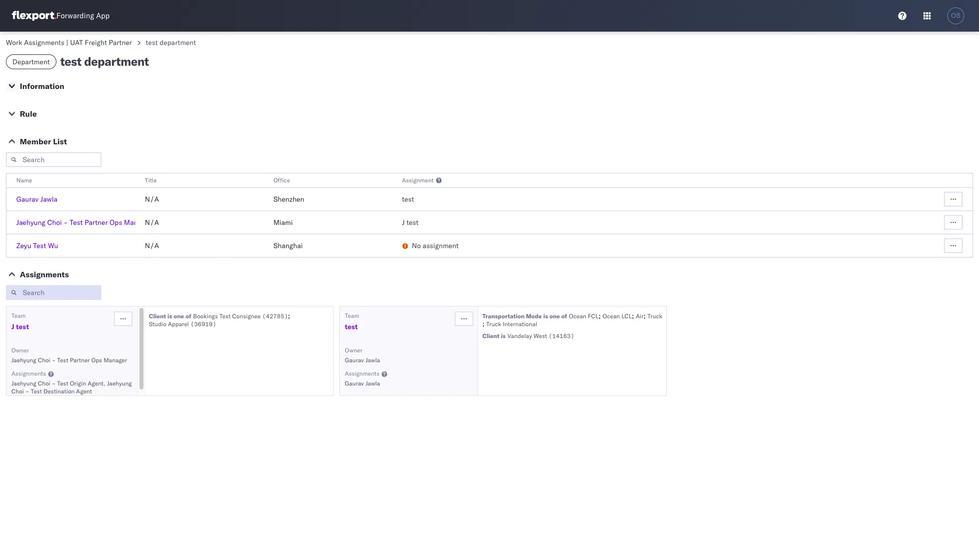 Task type: vqa. For each thing, say whether or not it's contained in the screenshot.
Jaehyung Choi - Test Partner Ops Manager link
yes



Task type: locate. For each thing, give the bounding box(es) containing it.
1 vertical spatial partner
[[85, 218, 108, 227]]

1 horizontal spatial gaurav jawla
[[345, 380, 380, 388]]

assignments down owner gaurav jawla
[[345, 370, 380, 378]]

assignments
[[24, 38, 64, 47], [20, 270, 69, 280], [11, 370, 46, 378], [345, 370, 380, 378]]

j
[[402, 218, 405, 227], [11, 323, 14, 332]]

client
[[149, 313, 166, 320], [483, 333, 500, 340]]

1 horizontal spatial of
[[562, 313, 567, 320]]

1 vertical spatial search text field
[[6, 286, 101, 300]]

0 horizontal spatial ocean
[[569, 313, 587, 320]]

owner down j test link
[[11, 347, 29, 354]]

forwarding app link
[[12, 11, 110, 21]]

1 horizontal spatial owner
[[345, 347, 363, 354]]

owner down test link
[[345, 347, 363, 354]]

shanghai
[[274, 242, 303, 250]]

team test
[[345, 312, 359, 332]]

jawla
[[40, 195, 57, 204], [366, 357, 380, 364], [366, 380, 380, 388]]

; right consignee
[[288, 312, 290, 321]]

0 vertical spatial gaurav jawla
[[16, 195, 57, 204]]

1 owner from the left
[[11, 347, 29, 354]]

partner for owner jaehyung choi - test partner ops manager
[[70, 357, 90, 364]]

transportation
[[483, 313, 525, 320]]

; left air
[[632, 312, 634, 321]]

manager
[[124, 218, 151, 227], [104, 357, 127, 364]]

Search text field
[[6, 152, 101, 167], [6, 286, 101, 300]]

department
[[160, 38, 196, 47], [84, 54, 149, 69]]

owner jaehyung choi - test partner ops manager
[[11, 347, 127, 364]]

one up apparel
[[174, 313, 184, 320]]

2 vertical spatial n/a
[[145, 242, 159, 250]]

-
[[64, 218, 68, 227], [52, 357, 56, 364], [52, 380, 56, 388], [25, 388, 29, 395]]

of up apparel
[[186, 313, 191, 320]]

test
[[146, 38, 158, 47], [60, 54, 81, 69], [402, 195, 414, 204], [407, 218, 419, 227], [16, 323, 29, 332], [345, 323, 358, 332]]

gaurav jawla link
[[16, 195, 57, 204]]

test link
[[345, 322, 358, 332]]

owner gaurav jawla
[[345, 347, 380, 364]]

0 vertical spatial manager
[[124, 218, 151, 227]]

vandelay
[[508, 333, 532, 340]]

2 vertical spatial partner
[[70, 357, 90, 364]]

1 vertical spatial department
[[84, 54, 149, 69]]

2 one from the left
[[550, 313, 560, 320]]

ocean
[[569, 313, 587, 320], [603, 313, 620, 320]]

2 vertical spatial gaurav
[[345, 380, 364, 388]]

2 horizontal spatial is
[[544, 313, 548, 320]]

; right lcl on the right bottom of page
[[644, 312, 646, 321]]

gaurav jawla
[[16, 195, 57, 204], [345, 380, 380, 388]]

1 horizontal spatial is
[[501, 333, 506, 340]]

ocean left fcl
[[569, 313, 587, 320]]

jaehyung choi - test partner ops manager
[[16, 218, 151, 227]]

0 horizontal spatial of
[[186, 313, 191, 320]]

1 vertical spatial n/a
[[145, 218, 159, 227]]

test
[[70, 218, 83, 227], [33, 242, 46, 250], [220, 313, 231, 320], [57, 357, 68, 364], [57, 380, 68, 388], [31, 388, 42, 395]]

gaurav down name
[[16, 195, 39, 204]]

zeyu
[[16, 242, 31, 250]]

2 search text field from the top
[[6, 286, 101, 300]]

owner
[[11, 347, 29, 354], [345, 347, 363, 354]]

owner inside owner gaurav jawla
[[345, 347, 363, 354]]

of up (14163) at the bottom of the page
[[562, 313, 567, 320]]

team inside team j test
[[11, 312, 26, 320]]

jaehyung
[[16, 218, 45, 227], [11, 357, 36, 364], [11, 380, 36, 388], [107, 380, 132, 388]]

0 vertical spatial partner
[[109, 38, 132, 47]]

truck right air
[[648, 313, 663, 320]]

flexport. image
[[12, 11, 56, 21]]

team up j test link
[[11, 312, 26, 320]]

0 vertical spatial test department
[[146, 38, 196, 47]]

choi
[[47, 218, 62, 227], [38, 357, 50, 364], [38, 380, 50, 388], [11, 388, 24, 395]]

gaurav
[[16, 195, 39, 204], [345, 357, 364, 364], [345, 380, 364, 388]]

partner inside owner jaehyung choi - test partner ops manager
[[70, 357, 90, 364]]

1 vertical spatial ops
[[91, 357, 102, 364]]

0 vertical spatial department
[[160, 38, 196, 47]]

1 vertical spatial j
[[11, 323, 14, 332]]

1 horizontal spatial client
[[483, 333, 500, 340]]

fcl
[[588, 313, 599, 320]]

team up test link
[[345, 312, 359, 320]]

0 vertical spatial client
[[149, 313, 166, 320]]

owner inside owner jaehyung choi - test partner ops manager
[[11, 347, 29, 354]]

; left lcl on the right bottom of page
[[599, 312, 601, 321]]

manager up agent,
[[104, 357, 127, 364]]

jaehyung choi - test origin agent, jaehyung choi - test destination agent
[[11, 380, 132, 395]]

2 team from the left
[[345, 312, 359, 320]]

miami
[[274, 218, 293, 227]]

office
[[274, 177, 290, 184]]

1 team from the left
[[11, 312, 26, 320]]

is right mode
[[544, 313, 548, 320]]

team
[[11, 312, 26, 320], [345, 312, 359, 320]]

client inside transportation mode is one of ocean fcl ; ocean lcl ; air ; truck ; truck international client is vandelay west (14163)
[[483, 333, 500, 340]]

1 horizontal spatial one
[[550, 313, 560, 320]]

1 vertical spatial gaurav
[[345, 357, 364, 364]]

client is one of
[[149, 313, 191, 320]]

shenzhen
[[274, 195, 304, 204]]

truck down the transportation
[[487, 321, 501, 328]]

test department
[[146, 38, 196, 47], [60, 54, 149, 69]]

1 horizontal spatial team
[[345, 312, 359, 320]]

0 vertical spatial search text field
[[6, 152, 101, 167]]

0 horizontal spatial team
[[11, 312, 26, 320]]

team for test
[[345, 312, 359, 320]]

origin
[[70, 380, 86, 388]]

0 horizontal spatial one
[[174, 313, 184, 320]]

one right mode
[[550, 313, 560, 320]]

client up 'studio'
[[149, 313, 166, 320]]

0 vertical spatial j
[[402, 218, 405, 227]]

ops
[[110, 218, 122, 227], [91, 357, 102, 364]]

2 owner from the left
[[345, 347, 363, 354]]

choi inside owner jaehyung choi - test partner ops manager
[[38, 357, 50, 364]]

1 vertical spatial manager
[[104, 357, 127, 364]]

n/a
[[145, 195, 159, 204], [145, 218, 159, 227], [145, 242, 159, 250]]

is left vandelay
[[501, 333, 506, 340]]

information
[[20, 81, 64, 91]]

0 horizontal spatial gaurav jawla
[[16, 195, 57, 204]]

0 horizontal spatial owner
[[11, 347, 29, 354]]

is
[[168, 313, 172, 320], [544, 313, 548, 320], [501, 333, 506, 340]]

app
[[96, 11, 110, 21]]

client down the transportation
[[483, 333, 500, 340]]

of
[[186, 313, 191, 320], [562, 313, 567, 320]]

1 horizontal spatial j
[[402, 218, 405, 227]]

2 of from the left
[[562, 313, 567, 320]]

1 horizontal spatial truck
[[648, 313, 663, 320]]

truck
[[648, 313, 663, 320], [487, 321, 501, 328]]

0 vertical spatial n/a
[[145, 195, 159, 204]]

is up apparel
[[168, 313, 172, 320]]

test inside bookings test consignee (42785) ; studio apparel (36919)
[[220, 313, 231, 320]]

ocean left lcl on the right bottom of page
[[603, 313, 620, 320]]

one
[[174, 313, 184, 320], [550, 313, 560, 320]]

1 vertical spatial jawla
[[366, 357, 380, 364]]

1 vertical spatial gaurav jawla
[[345, 380, 380, 388]]

ops inside owner jaehyung choi - test partner ops manager
[[91, 357, 102, 364]]

gaurav jawla down name
[[16, 195, 57, 204]]

gaurav down test link
[[345, 357, 364, 364]]

0 horizontal spatial truck
[[487, 321, 501, 328]]

3 n/a from the top
[[145, 242, 159, 250]]

;
[[288, 312, 290, 321], [599, 312, 601, 321], [632, 312, 634, 321], [644, 312, 646, 321], [483, 320, 485, 329]]

1 vertical spatial client
[[483, 333, 500, 340]]

team for j
[[11, 312, 26, 320]]

(14163)
[[549, 333, 575, 340]]

0 horizontal spatial is
[[168, 313, 172, 320]]

member list
[[20, 137, 67, 146]]

partner
[[109, 38, 132, 47], [85, 218, 108, 227], [70, 357, 90, 364]]

0 horizontal spatial j
[[11, 323, 14, 332]]

(42785)
[[262, 313, 288, 320]]

manager down title
[[124, 218, 151, 227]]

list
[[53, 137, 67, 146]]

0 horizontal spatial ops
[[91, 357, 102, 364]]

0 vertical spatial ops
[[110, 218, 122, 227]]

1 horizontal spatial ocean
[[603, 313, 620, 320]]

0 horizontal spatial client
[[149, 313, 166, 320]]

1 search text field from the top
[[6, 152, 101, 167]]

n/a for -
[[145, 218, 159, 227]]

consignee
[[232, 313, 261, 320]]

search text field down list
[[6, 152, 101, 167]]

2 n/a from the top
[[145, 218, 159, 227]]

gaurav down owner gaurav jawla
[[345, 380, 364, 388]]

jaehyung inside owner jaehyung choi - test partner ops manager
[[11, 357, 36, 364]]

search text field up team j test
[[6, 286, 101, 300]]

gaurav jawla down owner gaurav jawla
[[345, 380, 380, 388]]

rule
[[20, 109, 37, 119]]



Task type: describe. For each thing, give the bounding box(es) containing it.
zeyu test wu
[[16, 242, 58, 250]]

bookings
[[193, 313, 218, 320]]

0 vertical spatial truck
[[648, 313, 663, 320]]

; left international
[[483, 320, 485, 329]]

lcl
[[622, 313, 632, 320]]

owner for test
[[345, 347, 363, 354]]

1 of from the left
[[186, 313, 191, 320]]

transportation mode is one of ocean fcl ; ocean lcl ; air ; truck ; truck international client is vandelay west (14163)
[[483, 312, 663, 340]]

manager inside owner jaehyung choi - test partner ops manager
[[104, 357, 127, 364]]

west
[[534, 333, 547, 340]]

studio
[[149, 321, 166, 328]]

jaehyung choi - test partner ops manager link
[[16, 218, 151, 227]]

1 vertical spatial truck
[[487, 321, 501, 328]]

agent
[[76, 388, 92, 395]]

team j test
[[11, 312, 29, 332]]

agent,
[[88, 380, 105, 388]]

destination
[[43, 388, 75, 395]]

no
[[412, 242, 421, 250]]

os
[[951, 12, 961, 19]]

1 horizontal spatial department
[[160, 38, 196, 47]]

1 vertical spatial test department
[[60, 54, 149, 69]]

air
[[636, 313, 644, 320]]

0 vertical spatial gaurav
[[16, 195, 39, 204]]

member
[[20, 137, 51, 146]]

test inside owner jaehyung choi - test partner ops manager
[[57, 357, 68, 364]]

title
[[145, 177, 157, 184]]

assignment
[[423, 242, 459, 250]]

international
[[503, 321, 537, 328]]

(36919)
[[191, 321, 216, 328]]

work
[[6, 38, 22, 47]]

1 ocean from the left
[[569, 313, 587, 320]]

jawla inside owner gaurav jawla
[[366, 357, 380, 364]]

assignments left |
[[24, 38, 64, 47]]

apparel
[[168, 321, 189, 328]]

0 horizontal spatial department
[[84, 54, 149, 69]]

n/a for wu
[[145, 242, 159, 250]]

1 one from the left
[[174, 313, 184, 320]]

forwarding app
[[56, 11, 110, 21]]

- inside owner jaehyung choi - test partner ops manager
[[52, 357, 56, 364]]

j inside team j test
[[11, 323, 14, 332]]

assignment
[[402, 177, 434, 184]]

owner for j
[[11, 347, 29, 354]]

name
[[16, 177, 32, 184]]

partner for work assignments | uat freight partner
[[109, 38, 132, 47]]

2 vertical spatial jawla
[[366, 380, 380, 388]]

|
[[66, 38, 68, 47]]

test inside team j test
[[16, 323, 29, 332]]

assignments up destination at the left of the page
[[11, 370, 46, 378]]

os button
[[945, 4, 968, 27]]

uat
[[70, 38, 83, 47]]

0 vertical spatial jawla
[[40, 195, 57, 204]]

1 horizontal spatial ops
[[110, 218, 122, 227]]

forwarding
[[56, 11, 94, 21]]

test inside team test
[[345, 323, 358, 332]]

assignments down zeyu test wu link
[[20, 270, 69, 280]]

of inside transportation mode is one of ocean fcl ; ocean lcl ; air ; truck ; truck international client is vandelay west (14163)
[[562, 313, 567, 320]]

zeyu test wu link
[[16, 242, 58, 250]]

one inside transportation mode is one of ocean fcl ; ocean lcl ; air ; truck ; truck international client is vandelay west (14163)
[[550, 313, 560, 320]]

mode
[[526, 313, 542, 320]]

work assignments | uat freight partner
[[6, 38, 132, 47]]

no assignment
[[412, 242, 459, 250]]

freight
[[85, 38, 107, 47]]

gaurav inside owner gaurav jawla
[[345, 357, 364, 364]]

department
[[12, 57, 50, 66]]

; inside bookings test consignee (42785) ; studio apparel (36919)
[[288, 312, 290, 321]]

2 ocean from the left
[[603, 313, 620, 320]]

wu
[[48, 242, 58, 250]]

j test
[[402, 218, 419, 227]]

1 n/a from the top
[[145, 195, 159, 204]]

j test link
[[11, 322, 29, 332]]

bookings test consignee (42785) ; studio apparel (36919)
[[149, 312, 290, 328]]

work assignments | uat freight partner link
[[6, 38, 132, 47]]



